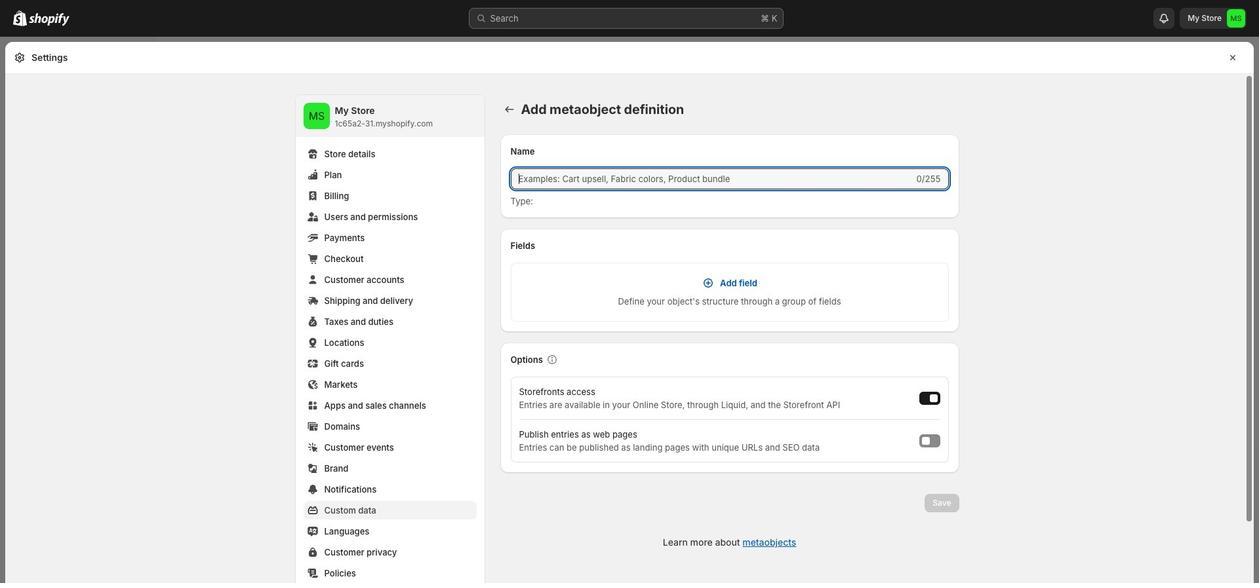 Task type: describe. For each thing, give the bounding box(es) containing it.
1 horizontal spatial my store image
[[1227, 9, 1245, 28]]

toggle publishing entries as web pages image
[[922, 437, 930, 445]]

shopify image
[[29, 13, 70, 26]]

settings dialog
[[5, 42, 1254, 584]]



Task type: vqa. For each thing, say whether or not it's contained in the screenshot.
the topmost My Store icon
yes



Task type: locate. For each thing, give the bounding box(es) containing it.
0 vertical spatial my store image
[[1227, 9, 1245, 28]]

0 horizontal spatial my store image
[[303, 103, 330, 129]]

shop settings menu element
[[295, 95, 484, 584]]

shopify image
[[13, 10, 27, 26]]

1 vertical spatial my store image
[[303, 103, 330, 129]]

Examples: Cart upsell, Fabric colors, Product bundle text field
[[511, 169, 914, 190]]

my store image
[[1227, 9, 1245, 28], [303, 103, 330, 129]]

toggle storefronts access image
[[930, 395, 937, 403]]

my store image inside shop settings menu element
[[303, 103, 330, 129]]



